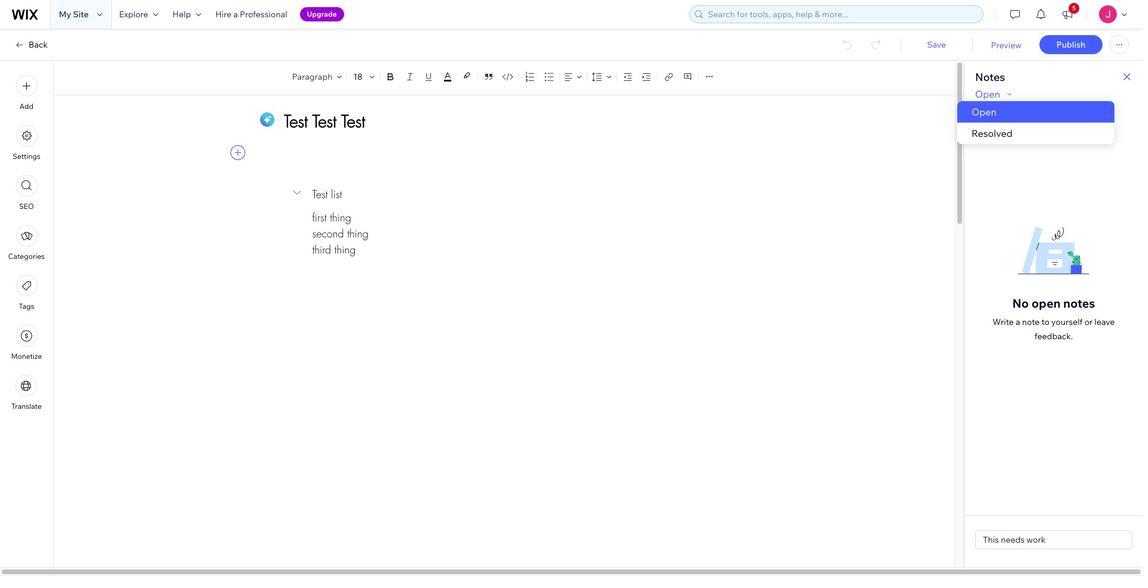 Task type: vqa. For each thing, say whether or not it's contained in the screenshot.
A within the the No open notes Write a note to yourself or leave feedback.
yes



Task type: locate. For each thing, give the bounding box(es) containing it.
open
[[1032, 296, 1061, 311]]

back button
[[14, 39, 48, 50]]

open for open option
[[972, 106, 997, 118]]

open down notes
[[975, 88, 1000, 100]]

1 vertical spatial open
[[972, 106, 997, 118]]

menu
[[0, 68, 53, 418]]

hire a professional link
[[208, 0, 294, 29]]

to
[[1042, 317, 1050, 327]]

resolved
[[972, 127, 1013, 139]]

0 vertical spatial a
[[233, 9, 238, 20]]

0 vertical spatial open
[[975, 88, 1000, 100]]

2 vertical spatial thing
[[334, 243, 356, 257]]

leave
[[1095, 317, 1115, 327]]

open option
[[958, 101, 1115, 123]]

0 horizontal spatial a
[[233, 9, 238, 20]]

third
[[312, 243, 331, 257]]

explore
[[119, 9, 148, 20]]

preview button
[[991, 40, 1022, 51]]

save
[[927, 39, 946, 50]]

work
[[1027, 535, 1046, 545]]

1 horizontal spatial a
[[1016, 317, 1020, 327]]

open inside option
[[972, 106, 997, 118]]

my
[[59, 9, 71, 20]]

open
[[975, 88, 1000, 100], [972, 106, 997, 118]]

hire a professional
[[215, 9, 287, 20]]

needs
[[1001, 535, 1025, 545]]

0 vertical spatial thing
[[330, 211, 351, 225]]

paragraph button
[[290, 68, 344, 85]]

monetize button
[[11, 325, 42, 361]]

thing right second
[[347, 227, 369, 241]]

publish button
[[1040, 35, 1103, 54]]

categories
[[8, 252, 45, 261]]

categories button
[[8, 225, 45, 261]]

upgrade button
[[300, 7, 344, 21]]

thing up second
[[330, 211, 351, 225]]

open for the open "button"
[[975, 88, 1000, 100]]

thing
[[330, 211, 351, 225], [347, 227, 369, 241], [334, 243, 356, 257]]

a left note
[[1016, 317, 1020, 327]]

help button
[[165, 0, 208, 29]]

settings button
[[13, 125, 40, 161]]

notes
[[1064, 296, 1095, 311]]

a right hire
[[233, 9, 238, 20]]

my site
[[59, 9, 89, 20]]

1 vertical spatial a
[[1016, 317, 1020, 327]]

help
[[173, 9, 191, 20]]

preview
[[991, 40, 1022, 51]]

a
[[233, 9, 238, 20], [1016, 317, 1020, 327]]

add button
[[16, 75, 37, 111]]

thing right third
[[334, 243, 356, 257]]

open down the open "button"
[[972, 106, 997, 118]]

list box
[[958, 101, 1115, 144]]

open inside "button"
[[975, 88, 1000, 100]]

no open notes write a note to yourself or leave feedback.
[[993, 296, 1115, 342]]

hire
[[215, 9, 232, 20]]

or
[[1085, 317, 1093, 327]]



Task type: describe. For each thing, give the bounding box(es) containing it.
list box containing open
[[958, 101, 1115, 144]]

yourself
[[1052, 317, 1083, 327]]

first
[[312, 211, 327, 225]]

Search for tools, apps, help & more... field
[[704, 6, 980, 23]]

seo button
[[16, 175, 37, 211]]

professional
[[240, 9, 287, 20]]

5
[[1073, 4, 1076, 12]]

settings
[[13, 152, 40, 161]]

save button
[[913, 39, 961, 50]]

this needs work
[[983, 535, 1046, 545]]

open button
[[975, 87, 1015, 101]]

publish
[[1057, 39, 1086, 50]]

no
[[1013, 296, 1029, 311]]

note
[[1022, 317, 1040, 327]]

feedback.
[[1035, 331, 1073, 342]]

menu containing add
[[0, 68, 53, 418]]

test list
[[312, 187, 342, 201]]

write
[[993, 317, 1014, 327]]

5 button
[[1055, 0, 1081, 29]]

site
[[73, 9, 89, 20]]

Font Size field
[[352, 71, 365, 83]]

translate
[[11, 402, 42, 411]]

1 vertical spatial thing
[[347, 227, 369, 241]]

translate button
[[11, 375, 42, 411]]

upgrade
[[307, 10, 337, 18]]

back
[[29, 39, 48, 50]]

paragraph
[[292, 71, 333, 82]]

monetize
[[11, 352, 42, 361]]

list
[[331, 187, 342, 201]]

test
[[312, 187, 328, 201]]

first thing second thing third thing
[[312, 211, 369, 257]]

notes
[[975, 70, 1005, 84]]

a inside no open notes write a note to yourself or leave feedback.
[[1016, 317, 1020, 327]]

tags button
[[16, 275, 37, 311]]

seo
[[19, 202, 34, 211]]

tags
[[19, 302, 34, 311]]

this
[[983, 535, 999, 545]]

Add a Catchy Title text field
[[284, 110, 711, 132]]

second
[[312, 227, 344, 241]]

add
[[20, 102, 33, 111]]



